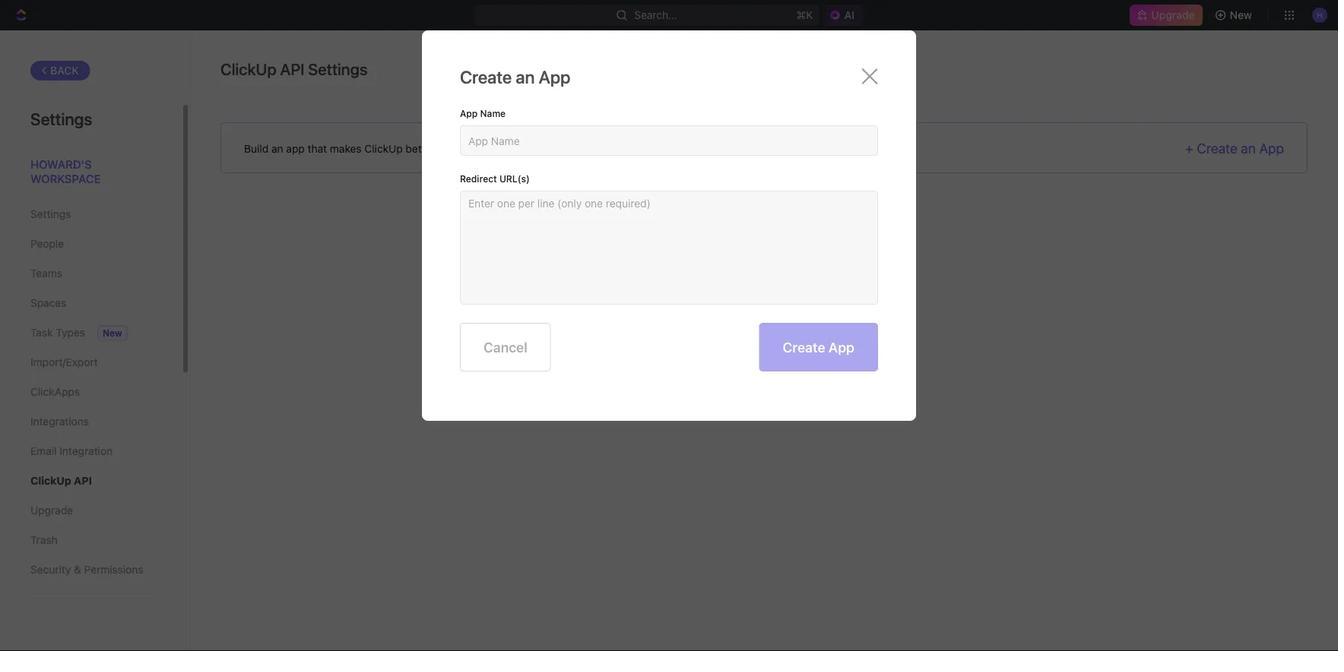Task type: describe. For each thing, give the bounding box(es) containing it.
permissions
[[84, 564, 143, 576]]

app na﻿me
[[460, 108, 506, 119]]

new inside settings element
[[103, 328, 122, 339]]

settings link
[[30, 202, 151, 227]]

2 horizontal spatial an
[[1241, 140, 1256, 157]]

integrations
[[30, 416, 89, 428]]

create app
[[783, 339, 855, 356]]

create an app dialog
[[422, 30, 916, 421]]

import/export
[[30, 356, 98, 369]]

check
[[441, 142, 472, 155]]

Enter one per line (only one required) text field
[[468, 198, 870, 297]]

clickup api link
[[30, 468, 151, 494]]

⌘k
[[797, 9, 813, 21]]

search...
[[634, 9, 678, 21]]

0 vertical spatial upgrade
[[1152, 9, 1195, 21]]

2 vertical spatial settings
[[30, 208, 71, 221]]

api for clickup api
[[74, 475, 92, 487]]

+ create an app
[[1185, 140, 1284, 157]]

import/export link
[[30, 350, 151, 376]]

back
[[50, 64, 79, 77]]

create an app
[[460, 67, 571, 87]]

2 horizontal spatial api
[[494, 142, 511, 155]]

an for build an app that makes clickup better. check out api documentation
[[271, 142, 283, 155]]

out
[[475, 142, 491, 155]]

better.
[[406, 142, 438, 155]]

email integration link
[[30, 439, 151, 465]]

clickapps link
[[30, 379, 151, 405]]

people link
[[30, 231, 151, 257]]

api for clickup api settings
[[280, 59, 305, 78]]

cancel button
[[460, 323, 551, 372]]

new button
[[1209, 3, 1262, 27]]

trash
[[30, 534, 58, 547]]

create for create an app
[[460, 67, 512, 87]]

email integration
[[30, 445, 113, 458]]

types
[[56, 327, 85, 339]]

integration
[[60, 445, 113, 458]]

App Na﻿me text field
[[468, 134, 870, 147]]

app
[[286, 142, 305, 155]]

howard's
[[30, 157, 92, 171]]

teams link
[[30, 261, 151, 287]]

documentation
[[513, 142, 590, 155]]

trash link
[[30, 528, 151, 554]]

&
[[74, 564, 81, 576]]

0 vertical spatial upgrade link
[[1130, 5, 1203, 26]]

create for create app
[[783, 339, 826, 356]]



Task type: vqa. For each thing, say whether or not it's contained in the screenshot.
EMAIL INTEGRATION LINK
yes



Task type: locate. For each thing, give the bounding box(es) containing it.
api inside settings element
[[74, 475, 92, 487]]

1 vertical spatial api
[[494, 142, 511, 155]]

clickup inside settings element
[[30, 475, 71, 487]]

1 horizontal spatial upgrade
[[1152, 9, 1195, 21]]

new inside button
[[1230, 9, 1253, 21]]

new
[[1230, 9, 1253, 21], [103, 328, 122, 339]]

2 vertical spatial clickup
[[30, 475, 71, 487]]

upgrade
[[1152, 9, 1195, 21], [30, 505, 73, 517]]

0 horizontal spatial upgrade link
[[30, 498, 151, 524]]

api documentation link
[[494, 142, 590, 156]]

task types
[[30, 327, 85, 339]]

upgrade inside settings element
[[30, 505, 73, 517]]

back link
[[30, 61, 90, 81]]

that
[[308, 142, 327, 155]]

cancel
[[484, 339, 528, 356]]

an
[[516, 67, 535, 87], [1241, 140, 1256, 157], [271, 142, 283, 155]]

0 horizontal spatial an
[[271, 142, 283, 155]]

task
[[30, 327, 53, 339]]

1 horizontal spatial upgrade link
[[1130, 5, 1203, 26]]

teams
[[30, 267, 62, 280]]

api
[[280, 59, 305, 78], [494, 142, 511, 155], [74, 475, 92, 487]]

an for create an app
[[516, 67, 535, 87]]

1 horizontal spatial create
[[783, 339, 826, 356]]

create app button
[[759, 323, 878, 372]]

an left app
[[271, 142, 283, 155]]

makes
[[330, 142, 362, 155]]

0 horizontal spatial clickup
[[30, 475, 71, 487]]

redirect
[[460, 173, 497, 184]]

na﻿me
[[480, 108, 506, 119]]

email
[[30, 445, 57, 458]]

integrations link
[[30, 409, 151, 435]]

upgrade left the new button
[[1152, 9, 1195, 21]]

0 vertical spatial settings
[[308, 59, 368, 78]]

create inside button
[[783, 339, 826, 356]]

upgrade up trash at the bottom left of the page
[[30, 505, 73, 517]]

howard's workspace
[[30, 157, 101, 186]]

security
[[30, 564, 71, 576]]

0 horizontal spatial upgrade
[[30, 505, 73, 517]]

2 horizontal spatial create
[[1197, 140, 1238, 157]]

workspace
[[30, 172, 101, 186]]

upgrade link down clickup api link
[[30, 498, 151, 524]]

redirect url(s)
[[460, 173, 530, 184]]

an right +
[[1241, 140, 1256, 157]]

2 horizontal spatial clickup
[[365, 142, 403, 155]]

app inside button
[[829, 339, 855, 356]]

0 horizontal spatial create
[[460, 67, 512, 87]]

2 vertical spatial create
[[783, 339, 826, 356]]

clickup api settings
[[221, 59, 368, 78]]

1 vertical spatial create
[[1197, 140, 1238, 157]]

an inside dialog
[[516, 67, 535, 87]]

build
[[244, 142, 269, 155]]

spaces
[[30, 297, 67, 310]]

0 vertical spatial api
[[280, 59, 305, 78]]

1 horizontal spatial an
[[516, 67, 535, 87]]

0 vertical spatial new
[[1230, 9, 1253, 21]]

upgrade link left the new button
[[1130, 5, 1203, 26]]

an up api documentation link
[[516, 67, 535, 87]]

security & permissions
[[30, 564, 143, 576]]

security & permissions link
[[30, 557, 151, 583]]

1 vertical spatial clickup
[[365, 142, 403, 155]]

1 vertical spatial settings
[[30, 109, 92, 129]]

1 vertical spatial upgrade
[[30, 505, 73, 517]]

settings element
[[0, 30, 190, 652]]

0 horizontal spatial api
[[74, 475, 92, 487]]

url(s)
[[500, 173, 530, 184]]

clickup for clickup api settings
[[221, 59, 277, 78]]

build an app that makes clickup better. check out api documentation
[[244, 142, 590, 155]]

2 vertical spatial api
[[74, 475, 92, 487]]

1 vertical spatial new
[[103, 328, 122, 339]]

app
[[539, 67, 571, 87], [460, 108, 478, 119], [1260, 140, 1284, 157], [829, 339, 855, 356]]

+
[[1185, 140, 1194, 157]]

upgrade link
[[1130, 5, 1203, 26], [30, 498, 151, 524]]

clickup api
[[30, 475, 92, 487]]

clickapps
[[30, 386, 80, 398]]

1 horizontal spatial api
[[280, 59, 305, 78]]

clickup
[[221, 59, 277, 78], [365, 142, 403, 155], [30, 475, 71, 487]]

people
[[30, 238, 64, 250]]

1 vertical spatial upgrade link
[[30, 498, 151, 524]]

create
[[460, 67, 512, 87], [1197, 140, 1238, 157], [783, 339, 826, 356]]

1 horizontal spatial new
[[1230, 9, 1253, 21]]

0 vertical spatial clickup
[[221, 59, 277, 78]]

clickup for clickup api
[[30, 475, 71, 487]]

1 horizontal spatial clickup
[[221, 59, 277, 78]]

0 vertical spatial create
[[460, 67, 512, 87]]

settings
[[308, 59, 368, 78], [30, 109, 92, 129], [30, 208, 71, 221]]

spaces link
[[30, 291, 151, 316]]

0 horizontal spatial new
[[103, 328, 122, 339]]



